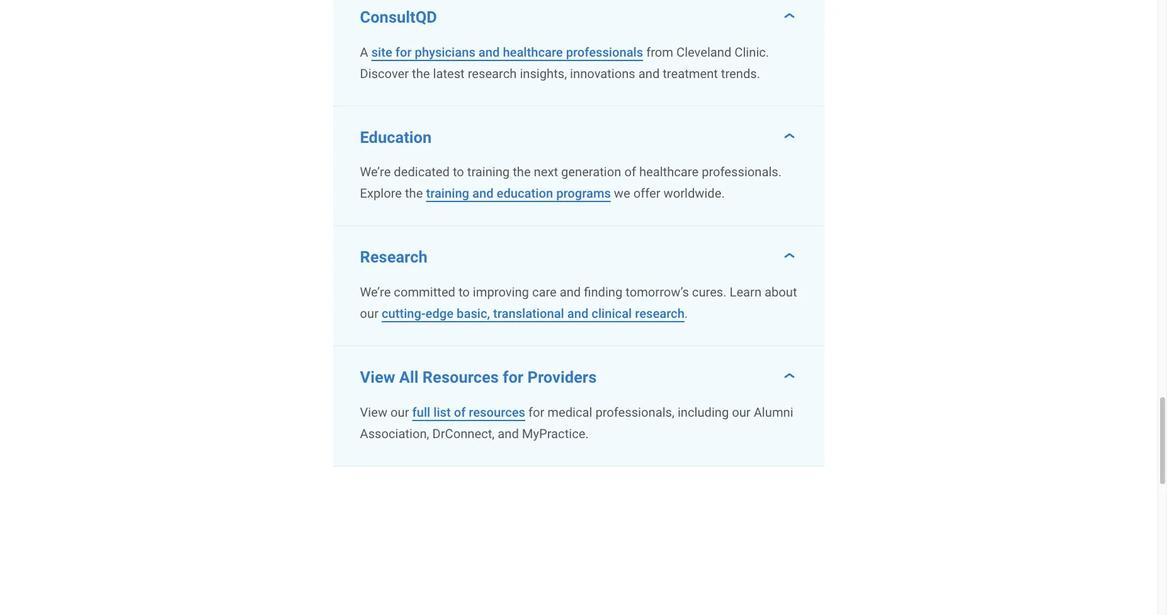 Task type: describe. For each thing, give the bounding box(es) containing it.
research
[[360, 248, 428, 267]]

a site for physicians and healthcare professionals
[[360, 44, 643, 60]]

training and education programs we offer worldwide.
[[426, 186, 725, 201]]

consultqd tab
[[333, 0, 825, 31]]

and left education
[[473, 186, 494, 201]]

full
[[412, 405, 431, 420]]

to for training
[[453, 165, 464, 180]]

2 vertical spatial the
[[405, 186, 423, 201]]

improving
[[473, 285, 529, 300]]

we're committed to improving care and finding tomorrow's cures. learn about our
[[360, 285, 797, 322]]

and inside we're committed to improving care and finding tomorrow's cures. learn about our
[[560, 285, 581, 300]]

finding
[[584, 285, 623, 300]]

we're dedicated to training the next generation of healthcare professionals. explore the
[[360, 165, 782, 201]]

worldwide.
[[664, 186, 725, 201]]

view for view all resources for providers
[[360, 368, 395, 387]]

discover
[[360, 66, 409, 81]]

view all resources for providers tab
[[333, 347, 825, 392]]

full list of resources link
[[412, 405, 525, 420]]

cures.
[[692, 285, 727, 300]]

translational
[[493, 306, 564, 322]]

1 vertical spatial training
[[426, 186, 469, 201]]

of inside we're dedicated to training the next generation of healthcare professionals. explore the
[[625, 165, 636, 180]]

committed
[[394, 285, 456, 300]]

education
[[497, 186, 553, 201]]

cutting-edge basic, translational and clinical research .
[[382, 306, 688, 322]]

research for insights,
[[468, 66, 517, 81]]

healthcare inside we're dedicated to training the next generation of healthcare professionals. explore the
[[639, 165, 699, 180]]

the for training
[[513, 165, 531, 180]]

education tab
[[333, 106, 825, 152]]

to for improving
[[459, 285, 470, 300]]

the for discover
[[412, 66, 430, 81]]

we're for we're dedicated to training the next generation of healthcare professionals. explore the
[[360, 165, 391, 180]]

1 vertical spatial of
[[454, 405, 466, 420]]

0 horizontal spatial healthcare
[[503, 44, 563, 60]]

our inside for medical professionals, including our alumni association, drconnect, and mypractice.
[[732, 405, 751, 420]]

site for physicians and healthcare professionals link
[[372, 44, 643, 60]]

programs
[[556, 186, 611, 201]]

training and education programs link
[[426, 186, 611, 201]]

and inside from cleveland clinic. discover the latest research insights, innovations and treatment trends.
[[639, 66, 660, 81]]

care
[[532, 285, 557, 300]]

trends.
[[721, 66, 761, 81]]

drconnect,
[[433, 427, 495, 442]]

tab list containing consultqd
[[333, 0, 825, 467]]

professionals.
[[702, 165, 782, 180]]

alumni
[[754, 405, 794, 420]]

for inside tab
[[503, 368, 524, 387]]

from
[[647, 44, 674, 60]]

and down finding
[[568, 306, 589, 322]]

including
[[678, 405, 729, 420]]

training inside we're dedicated to training the next generation of healthcare professionals. explore the
[[467, 165, 510, 180]]

providers
[[528, 368, 597, 387]]

all
[[399, 368, 419, 387]]

latest
[[433, 66, 465, 81]]

basic,
[[457, 306, 490, 322]]

learn
[[730, 285, 762, 300]]

professionals,
[[596, 405, 675, 420]]

we
[[614, 186, 631, 201]]

cleveland
[[677, 44, 732, 60]]



Task type: vqa. For each thing, say whether or not it's contained in the screenshot.
"international"
no



Task type: locate. For each thing, give the bounding box(es) containing it.
1 we're from the top
[[360, 165, 391, 180]]

clinical
[[592, 306, 632, 322]]

consultqd
[[360, 7, 437, 26]]

1 vertical spatial to
[[459, 285, 470, 300]]

tomorrow's
[[626, 285, 689, 300]]

1 vertical spatial for
[[503, 368, 524, 387]]

insights,
[[520, 66, 567, 81]]

healthcare up offer
[[639, 165, 699, 180]]

the inside from cleveland clinic. discover the latest research insights, innovations and treatment trends.
[[412, 66, 430, 81]]

2 horizontal spatial for
[[529, 405, 545, 420]]

of up we
[[625, 165, 636, 180]]

0 vertical spatial training
[[467, 165, 510, 180]]

healthcare
[[503, 44, 563, 60], [639, 165, 699, 180]]

for up resources
[[503, 368, 524, 387]]

tab list
[[333, 0, 825, 467]]

view up association,
[[360, 405, 388, 420]]

for medical professionals, including our alumni association, drconnect, and mypractice.
[[360, 405, 794, 442]]

view left all on the bottom left
[[360, 368, 395, 387]]

to right dedicated
[[453, 165, 464, 180]]

view
[[360, 368, 395, 387], [360, 405, 388, 420]]

view for view our full list of resources
[[360, 405, 388, 420]]

1 horizontal spatial healthcare
[[639, 165, 699, 180]]

for up mypractice.
[[529, 405, 545, 420]]

physicians
[[415, 44, 476, 60]]

and right physicians
[[479, 44, 500, 60]]

treatment
[[663, 66, 718, 81]]

we're
[[360, 165, 391, 180], [360, 285, 391, 300]]

research tab
[[333, 226, 825, 272]]

for
[[396, 44, 412, 60], [503, 368, 524, 387], [529, 405, 545, 420]]

explore
[[360, 186, 402, 201]]

edge
[[426, 306, 454, 322]]

and right care
[[560, 285, 581, 300]]

0 horizontal spatial for
[[396, 44, 412, 60]]

we're up explore on the top
[[360, 165, 391, 180]]

and down resources
[[498, 427, 519, 442]]

1 vertical spatial we're
[[360, 285, 391, 300]]

0 vertical spatial research
[[468, 66, 517, 81]]

1 horizontal spatial our
[[391, 405, 409, 420]]

and down from
[[639, 66, 660, 81]]

education
[[360, 128, 432, 147]]

our left alumni
[[732, 405, 751, 420]]

and inside for medical professionals, including our alumni association, drconnect, and mypractice.
[[498, 427, 519, 442]]

the left latest
[[412, 66, 430, 81]]

2 we're from the top
[[360, 285, 391, 300]]

to inside we're dedicated to training the next generation of healthcare professionals. explore the
[[453, 165, 464, 180]]

1 vertical spatial view
[[360, 405, 388, 420]]

next
[[534, 165, 558, 180]]

1 view from the top
[[360, 368, 395, 387]]

list
[[434, 405, 451, 420]]

the up education
[[513, 165, 531, 180]]

the down dedicated
[[405, 186, 423, 201]]

training down dedicated
[[426, 186, 469, 201]]

0 horizontal spatial of
[[454, 405, 466, 420]]

resources
[[423, 368, 499, 387]]

we're up cutting- at the left of the page
[[360, 285, 391, 300]]

0 vertical spatial to
[[453, 165, 464, 180]]

our inside we're committed to improving care and finding tomorrow's cures. learn about our
[[360, 306, 379, 322]]

our
[[360, 306, 379, 322], [391, 405, 409, 420], [732, 405, 751, 420]]

innovations
[[570, 66, 636, 81]]

0 vertical spatial of
[[625, 165, 636, 180]]

2 view from the top
[[360, 405, 388, 420]]

research down tomorrow's
[[635, 306, 685, 322]]

0 vertical spatial the
[[412, 66, 430, 81]]

professionals
[[566, 44, 643, 60]]

the
[[412, 66, 430, 81], [513, 165, 531, 180], [405, 186, 423, 201]]

we're for we're committed to improving care and finding tomorrow's cures. learn about our
[[360, 285, 391, 300]]

view our full list of resources
[[360, 405, 525, 420]]

2 vertical spatial for
[[529, 405, 545, 420]]

our left full
[[391, 405, 409, 420]]

2 horizontal spatial our
[[732, 405, 751, 420]]

to inside we're committed to improving care and finding tomorrow's cures. learn about our
[[459, 285, 470, 300]]

our left cutting- at the left of the page
[[360, 306, 379, 322]]

association,
[[360, 427, 429, 442]]

0 vertical spatial for
[[396, 44, 412, 60]]

1 horizontal spatial research
[[635, 306, 685, 322]]

view all resources for providers
[[360, 368, 597, 387]]

generation
[[561, 165, 622, 180]]

training
[[467, 165, 510, 180], [426, 186, 469, 201]]

we're inside we're dedicated to training the next generation of healthcare professionals. explore the
[[360, 165, 391, 180]]

research for .
[[635, 306, 685, 322]]

about
[[765, 285, 797, 300]]

clinic.
[[735, 44, 769, 60]]

research
[[468, 66, 517, 81], [635, 306, 685, 322]]

site
[[372, 44, 392, 60]]

resources
[[469, 405, 525, 420]]

1 vertical spatial the
[[513, 165, 531, 180]]

cutting-edge basic, translational and clinical research link
[[382, 306, 685, 322]]

for inside for medical professionals, including our alumni association, drconnect, and mypractice.
[[529, 405, 545, 420]]

offer
[[634, 186, 661, 201]]

a
[[360, 44, 368, 60]]

view inside tab
[[360, 368, 395, 387]]

and
[[479, 44, 500, 60], [639, 66, 660, 81], [473, 186, 494, 201], [560, 285, 581, 300], [568, 306, 589, 322], [498, 427, 519, 442]]

0 vertical spatial we're
[[360, 165, 391, 180]]

to
[[453, 165, 464, 180], [459, 285, 470, 300]]

1 horizontal spatial of
[[625, 165, 636, 180]]

mypractice.
[[522, 427, 589, 442]]

0 vertical spatial view
[[360, 368, 395, 387]]

of right list on the bottom left
[[454, 405, 466, 420]]

medical
[[548, 405, 593, 420]]

we're inside we're committed to improving care and finding tomorrow's cures. learn about our
[[360, 285, 391, 300]]

1 horizontal spatial for
[[503, 368, 524, 387]]

0 horizontal spatial our
[[360, 306, 379, 322]]

0 horizontal spatial research
[[468, 66, 517, 81]]

cutting-
[[382, 306, 426, 322]]

to up basic,
[[459, 285, 470, 300]]

research inside from cleveland clinic. discover the latest research insights, innovations and treatment trends.
[[468, 66, 517, 81]]

research down a site for physicians and healthcare professionals
[[468, 66, 517, 81]]

of
[[625, 165, 636, 180], [454, 405, 466, 420]]

dedicated
[[394, 165, 450, 180]]

healthcare up insights,
[[503, 44, 563, 60]]

1 vertical spatial research
[[635, 306, 685, 322]]

0 vertical spatial healthcare
[[503, 44, 563, 60]]

training up training and education programs link
[[467, 165, 510, 180]]

.
[[685, 306, 688, 322]]

from cleveland clinic. discover the latest research insights, innovations and treatment trends.
[[360, 44, 769, 81]]

1 vertical spatial healthcare
[[639, 165, 699, 180]]

for right site at the left
[[396, 44, 412, 60]]



